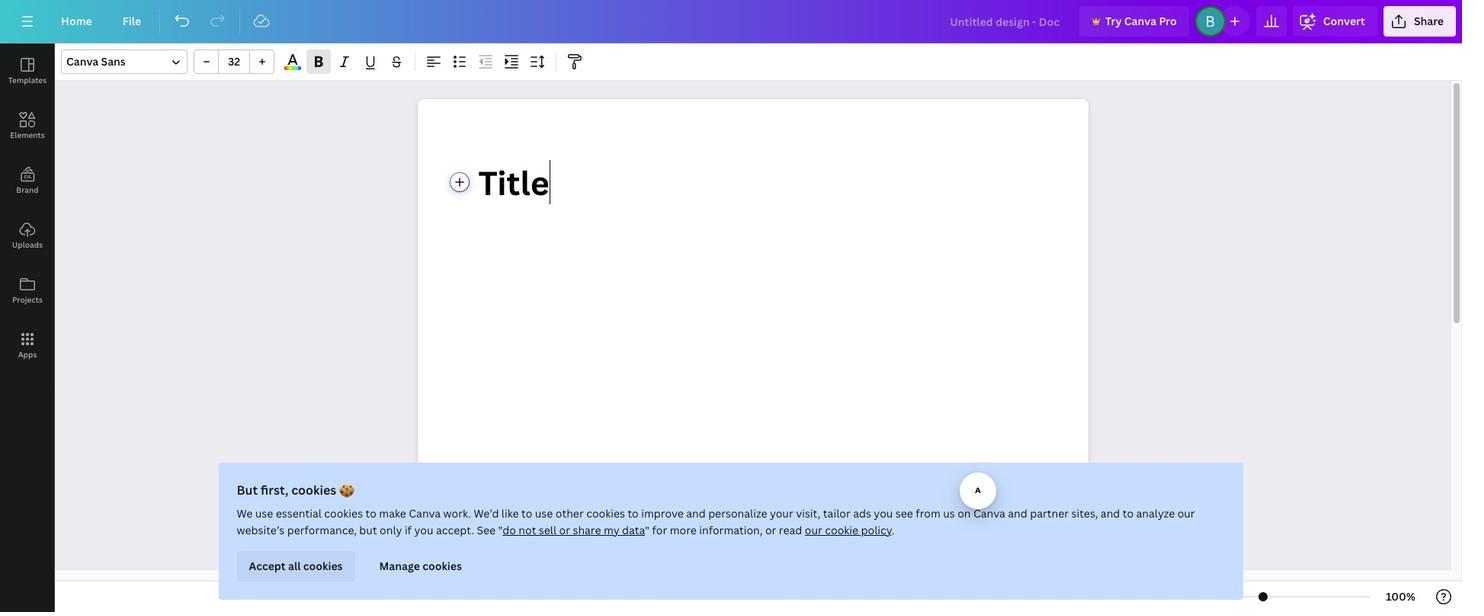 Task type: describe. For each thing, give the bounding box(es) containing it.
uploads
[[12, 239, 43, 250]]

templates
[[8, 75, 47, 85]]

us
[[944, 506, 955, 521]]

apps
[[18, 349, 37, 360]]

2 or from the left
[[766, 523, 777, 537]]

1 horizontal spatial you
[[874, 506, 893, 521]]

convert button
[[1293, 6, 1377, 37]]

color range image
[[285, 66, 301, 70]]

but
[[237, 482, 258, 499]]

but first, cookies 🍪
[[237, 482, 355, 499]]

data
[[623, 523, 645, 537]]

3 and from the left
[[1101, 506, 1121, 521]]

accept
[[249, 559, 286, 573]]

uploads button
[[0, 208, 55, 263]]

canva right on
[[974, 506, 1006, 521]]

essential
[[276, 506, 322, 521]]

our inside the we use essential cookies to make canva work. we'd like to use other cookies to improve and personalize your visit, tailor ads you see from us on canva and partner sites, and to analyze our website's performance, but only if you accept. see "
[[1178, 506, 1196, 521]]

convert
[[1323, 14, 1365, 28]]

100%
[[1386, 589, 1416, 604]]

Design title text field
[[938, 6, 1073, 37]]

sell
[[539, 523, 557, 537]]

1 use from the left
[[256, 506, 274, 521]]

our cookie policy link
[[805, 523, 892, 537]]

if
[[405, 523, 412, 537]]

cookies up my
[[587, 506, 626, 521]]

side panel tab list
[[0, 43, 55, 373]]

canva inside dropdown button
[[66, 54, 99, 69]]

only
[[380, 523, 402, 537]]

information,
[[700, 523, 763, 537]]

cookies inside accept all cookies 'button'
[[304, 559, 343, 573]]

try canva pro
[[1105, 14, 1177, 28]]

manage cookies button
[[367, 551, 474, 582]]

do not sell or share my data " for more information, or read our cookie policy .
[[503, 523, 895, 537]]

we
[[237, 506, 253, 521]]

title
[[478, 160, 549, 204]]

for
[[653, 523, 668, 537]]

2 " from the left
[[645, 523, 650, 537]]

cookies up essential
[[292, 482, 337, 499]]

like
[[502, 506, 519, 521]]

templates button
[[0, 43, 55, 98]]

100% button
[[1376, 585, 1426, 609]]

canva sans button
[[61, 50, 188, 74]]

website's
[[237, 523, 285, 537]]

personalize
[[709, 506, 768, 521]]

do
[[503, 523, 516, 537]]

2 to from the left
[[522, 506, 533, 521]]

elements
[[10, 130, 45, 140]]

accept.
[[436, 523, 475, 537]]

canva up if
[[409, 506, 441, 521]]

1 vertical spatial you
[[415, 523, 434, 537]]

file
[[123, 14, 141, 28]]

sans
[[101, 54, 126, 69]]

performance,
[[288, 523, 357, 537]]

see
[[896, 506, 914, 521]]

canva inside button
[[1124, 14, 1157, 28]]

my
[[604, 523, 620, 537]]

from
[[916, 506, 941, 521]]

1 to from the left
[[366, 506, 377, 521]]

accept all cookies
[[249, 559, 343, 573]]

ads
[[854, 506, 872, 521]]

.
[[892, 523, 895, 537]]

accept all cookies button
[[237, 551, 355, 582]]

elements button
[[0, 98, 55, 153]]

more
[[670, 523, 697, 537]]



Task type: locate. For each thing, give the bounding box(es) containing it.
see
[[477, 523, 496, 537]]

to right like
[[522, 506, 533, 521]]

first,
[[261, 482, 289, 499]]

you right if
[[415, 523, 434, 537]]

use up sell
[[535, 506, 553, 521]]

our down visit,
[[805, 523, 823, 537]]

and left the partner
[[1008, 506, 1028, 521]]

cookies down accept.
[[423, 559, 462, 573]]

read
[[779, 523, 803, 537]]

on
[[958, 506, 971, 521]]

4 to from the left
[[1123, 506, 1134, 521]]

and right sites,
[[1101, 506, 1121, 521]]

1 and from the left
[[687, 506, 706, 521]]

sites,
[[1072, 506, 1099, 521]]

0 horizontal spatial or
[[560, 523, 571, 537]]

0 horizontal spatial "
[[499, 523, 503, 537]]

pro
[[1159, 14, 1177, 28]]

1 horizontal spatial "
[[645, 523, 650, 537]]

try canva pro button
[[1079, 6, 1189, 37]]

your
[[770, 506, 794, 521]]

cookie
[[825, 523, 859, 537]]

1 horizontal spatial and
[[1008, 506, 1028, 521]]

not
[[519, 523, 537, 537]]

use
[[256, 506, 274, 521], [535, 506, 553, 521]]

cookies right the all
[[304, 559, 343, 573]]

work.
[[444, 506, 472, 521]]

but first, cookies 🍪 dialog
[[219, 463, 1243, 600]]

" left for
[[645, 523, 650, 537]]

we'd
[[474, 506, 499, 521]]

canva sans
[[66, 54, 126, 69]]

1 or from the left
[[560, 523, 571, 537]]

share
[[573, 523, 602, 537]]

🍪
[[340, 482, 355, 499]]

brand
[[16, 184, 39, 195]]

share button
[[1384, 6, 1456, 37]]

home
[[61, 14, 92, 28]]

or right sell
[[560, 523, 571, 537]]

make
[[379, 506, 407, 521]]

1 horizontal spatial our
[[1178, 506, 1196, 521]]

cookies
[[292, 482, 337, 499], [325, 506, 363, 521], [587, 506, 626, 521], [304, 559, 343, 573], [423, 559, 462, 573]]

0 horizontal spatial you
[[415, 523, 434, 537]]

improve
[[642, 506, 684, 521]]

" inside the we use essential cookies to make canva work. we'd like to use other cookies to improve and personalize your visit, tailor ads you see from us on canva and partner sites, and to analyze our website's performance, but only if you accept. see "
[[499, 523, 503, 537]]

manage cookies
[[380, 559, 462, 573]]

our
[[1178, 506, 1196, 521], [805, 523, 823, 537]]

and
[[687, 506, 706, 521], [1008, 506, 1028, 521], [1101, 506, 1121, 521]]

visit,
[[796, 506, 821, 521]]

0 horizontal spatial use
[[256, 506, 274, 521]]

or left read at the bottom of the page
[[766, 523, 777, 537]]

home link
[[49, 6, 104, 37]]

group
[[194, 50, 274, 74]]

0 vertical spatial our
[[1178, 506, 1196, 521]]

to up but
[[366, 506, 377, 521]]

canva
[[1124, 14, 1157, 28], [66, 54, 99, 69], [409, 506, 441, 521], [974, 506, 1006, 521]]

do not sell or share my data link
[[503, 523, 645, 537]]

we use essential cookies to make canva work. we'd like to use other cookies to improve and personalize your visit, tailor ads you see from us on canva and partner sites, and to analyze our website's performance, but only if you accept. see "
[[237, 506, 1196, 537]]

you
[[874, 506, 893, 521], [415, 523, 434, 537]]

"
[[499, 523, 503, 537], [645, 523, 650, 537]]

you up policy
[[874, 506, 893, 521]]

1 vertical spatial our
[[805, 523, 823, 537]]

– – number field
[[223, 54, 245, 69]]

but
[[360, 523, 377, 537]]

and up do not sell or share my data " for more information, or read our cookie policy .
[[687, 506, 706, 521]]

partner
[[1030, 506, 1069, 521]]

2 horizontal spatial and
[[1101, 506, 1121, 521]]

cookies down 🍪
[[325, 506, 363, 521]]

tailor
[[824, 506, 851, 521]]

manage
[[380, 559, 420, 573]]

0 vertical spatial you
[[874, 506, 893, 521]]

to
[[366, 506, 377, 521], [522, 506, 533, 521], [628, 506, 639, 521], [1123, 506, 1134, 521]]

other
[[556, 506, 584, 521]]

to left analyze
[[1123, 506, 1134, 521]]

projects button
[[0, 263, 55, 318]]

all
[[289, 559, 301, 573]]

3 to from the left
[[628, 506, 639, 521]]

to up data
[[628, 506, 639, 521]]

0 horizontal spatial our
[[805, 523, 823, 537]]

brand button
[[0, 153, 55, 208]]

1 horizontal spatial use
[[535, 506, 553, 521]]

file button
[[110, 6, 153, 37]]

canva right try
[[1124, 14, 1157, 28]]

or
[[560, 523, 571, 537], [766, 523, 777, 537]]

main menu bar
[[0, 0, 1462, 43]]

apps button
[[0, 318, 55, 373]]

0 horizontal spatial and
[[687, 506, 706, 521]]

1 " from the left
[[499, 523, 503, 537]]

2 and from the left
[[1008, 506, 1028, 521]]

projects
[[12, 294, 43, 305]]

1 horizontal spatial or
[[766, 523, 777, 537]]

canva left the sans
[[66, 54, 99, 69]]

policy
[[861, 523, 892, 537]]

try
[[1105, 14, 1122, 28]]

cookies inside manage cookies button
[[423, 559, 462, 573]]

share
[[1414, 14, 1444, 28]]

2 use from the left
[[535, 506, 553, 521]]

our right analyze
[[1178, 506, 1196, 521]]

" right see
[[499, 523, 503, 537]]

Title text field
[[417, 99, 1088, 612]]

analyze
[[1137, 506, 1175, 521]]

use up website's
[[256, 506, 274, 521]]



Task type: vqa. For each thing, say whether or not it's contained in the screenshot.
Greg Robinson icon
no



